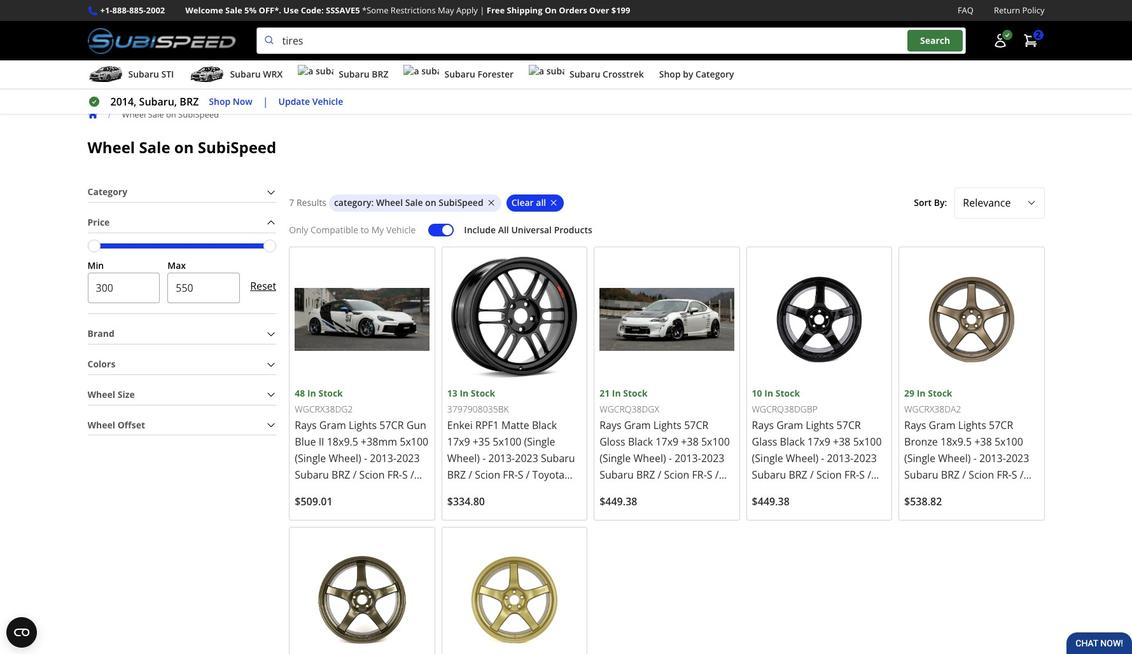 Task type: describe. For each thing, give the bounding box(es) containing it.
sti
[[161, 68, 174, 80]]

category : wheel sale on subispeed
[[334, 197, 484, 209]]

subaru wrx
[[230, 68, 283, 80]]

wheel down home icon
[[88, 137, 135, 158]]

fr- inside the 21 in stock wgcrq38dgx rays gram lights 57cr gloss black 17x9 +38 5x100 (single wheel) - 2013-2023 subaru brz / scion fr-s / toyota gr86 / 2014-2018 subaru forester
[[692, 468, 707, 482]]

clear
[[512, 197, 534, 209]]

(single inside 10 in stock wgcrq38dgbp rays gram lights 57cr glass black 17x9 +38 5x100 (single wheel) - 2013-2023 subaru brz / scion fr-s / toyota gr86 / 2014-2018 subaru forester
[[752, 452, 783, 466]]

sale left 5%
[[225, 4, 242, 16]]

s inside the 21 in stock wgcrq38dgx rays gram lights 57cr gloss black 17x9 +38 5x100 (single wheel) - 2013-2023 subaru brz / scion fr-s / toyota gr86 / 2014-2018 subaru forester
[[707, 468, 713, 482]]

scion inside 10 in stock wgcrq38dgbp rays gram lights 57cr glass black 17x9 +38 5x100 (single wheel) - 2013-2023 subaru brz / scion fr-s / toyota gr86 / 2014-2018 subaru forester
[[817, 468, 842, 482]]

category
[[696, 68, 734, 80]]

fr- inside 48 in stock wgcrx38dg2 rays gram lights 57cr gun blue ii 18x9.5 +38mm 5x100 (single wheel) - 2013-2023 subaru brz / scion fr-s / toyota gr86 / 2014-2018 subaru forester
[[387, 468, 402, 482]]

5x100 inside 13 in stock 3797908035bk enkei rpf1 matte black 17x9 +35 5x100 (single wheel) - 2013-2023 subaru brz / scion fr-s / toyota gr86 / 2014-2018 subaru forester
[[493, 435, 521, 449]]

bronze
[[904, 435, 938, 449]]

enkei rpf1 matte black 17x9 +35 5x100 (single wheel) - 2013-2023 subaru brz / scion fr-s / toyota gr86 / 2014-2018 subaru forester image
[[447, 252, 582, 387]]

on
[[545, 4, 557, 16]]

gram for rays gram lights 57cr gun blue ii 18x9.5 +38mm 5x100 (single wheel) - 2013-2023 subaru brz / scion fr-s / toyota gr86 / 2014-2018 subaru forester
[[319, 419, 346, 433]]

subaru brz button
[[298, 63, 389, 89]]

2014- inside the 21 in stock wgcrq38dgx rays gram lights 57cr gloss black 17x9 +38 5x100 (single wheel) - 2013-2023 subaru brz / scion fr-s / toyota gr86 / 2014-2018 subaru forester
[[669, 485, 696, 499]]

+38mm
[[361, 435, 397, 449]]

gram for rays gram lights 57cr gloss black 17x9 +38 5x100 (single wheel) - 2013-2023 subaru brz / scion fr-s / toyota gr86 / 2014-2018 subaru forester
[[624, 419, 651, 433]]

2014- inside 48 in stock wgcrx38dg2 rays gram lights 57cr gun blue ii 18x9.5 +38mm 5x100 (single wheel) - 2013-2023 subaru brz / scion fr-s / toyota gr86 / 2014-2018 subaru forester
[[364, 485, 391, 499]]

reset
[[250, 280, 276, 294]]

2 vertical spatial on
[[425, 197, 436, 209]]

29
[[904, 388, 915, 400]]

2 vertical spatial subispeed
[[439, 197, 484, 209]]

+38 inside 29 in stock wgcrx38da2 rays gram lights 57cr bronze 18x9.5 +38 5x100 (single wheel) - 2013-2023 subaru brz / scion fr-s / toyota gr86 / 2014-2018 subaru forester
[[975, 435, 992, 449]]

2023 inside the 21 in stock wgcrq38dgx rays gram lights 57cr gloss black 17x9 +38 5x100 (single wheel) - 2013-2023 subaru brz / scion fr-s / toyota gr86 / 2014-2018 subaru forester
[[701, 452, 725, 466]]

57cr for rays gram lights 57cr gun blue ii 18x9.5 +38mm 5x100 (single wheel) - 2013-2023 subaru brz / scion fr-s / toyota gr86 / 2014-2018 subaru forester
[[380, 419, 404, 433]]

by:
[[934, 197, 947, 209]]

7
[[289, 197, 294, 209]]

welcome
[[185, 4, 223, 16]]

2014- inside 29 in stock wgcrx38da2 rays gram lights 57cr bronze 18x9.5 +38 5x100 (single wheel) - 2013-2023 subaru brz / scion fr-s / toyota gr86 / 2014-2018 subaru forester
[[974, 485, 1000, 499]]

a subaru wrx thumbnail image image
[[189, 65, 225, 84]]

return
[[994, 4, 1020, 16]]

wrx
[[263, 68, 283, 80]]

57cr for rays gram lights 57cr glass black 17x9 +38 5x100 (single wheel) - 2013-2023 subaru brz / scion fr-s / toyota gr86 / 2014-2018 subaru forester
[[837, 419, 861, 433]]

in for enkei rpf1 matte black 17x9 +35 5x100 (single wheel) - 2013-2023 subaru brz / scion fr-s / toyota gr86 / 2014-2018 subaru forester
[[460, 388, 469, 400]]

forester inside the 21 in stock wgcrq38dgx rays gram lights 57cr gloss black 17x9 +38 5x100 (single wheel) - 2013-2023 subaru brz / scion fr-s / toyota gr86 / 2014-2018 subaru forester
[[636, 502, 676, 516]]

(single inside 48 in stock wgcrx38dg2 rays gram lights 57cr gun blue ii 18x9.5 +38mm 5x100 (single wheel) - 2013-2023 subaru brz / scion fr-s / toyota gr86 / 2014-2018 subaru forester
[[295, 452, 326, 466]]

forester inside 48 in stock wgcrx38dg2 rays gram lights 57cr gun blue ii 18x9.5 +38mm 5x100 (single wheel) - 2013-2023 subaru brz / scion fr-s / toyota gr86 / 2014-2018 subaru forester
[[332, 502, 371, 516]]

shipping
[[507, 4, 543, 16]]

2014- inside 10 in stock wgcrq38dgbp rays gram lights 57cr glass black 17x9 +38 5x100 (single wheel) - 2013-2023 subaru brz / scion fr-s / toyota gr86 / 2014-2018 subaru forester
[[821, 485, 848, 499]]

7 results
[[289, 197, 326, 209]]

include all universal products
[[464, 224, 592, 236]]

ii
[[319, 435, 324, 449]]

s inside 13 in stock 3797908035bk enkei rpf1 matte black 17x9 +35 5x100 (single wheel) - 2013-2023 subaru brz / scion fr-s / toyota gr86 / 2014-2018 subaru forester
[[518, 468, 523, 482]]

2023 inside 29 in stock wgcrx38da2 rays gram lights 57cr bronze 18x9.5 +38 5x100 (single wheel) - 2013-2023 subaru brz / scion fr-s / toyota gr86 / 2014-2018 subaru forester
[[1006, 452, 1029, 466]]

wgcrx38dg2
[[295, 404, 353, 416]]

a subaru crosstrek thumbnail image image
[[529, 65, 565, 84]]

reset button
[[250, 272, 276, 302]]

lights for gun
[[349, 419, 377, 433]]

1 vertical spatial on
[[174, 137, 194, 158]]

2014, subaru, brz
[[110, 95, 199, 109]]

2002
[[146, 4, 165, 16]]

restrictions
[[391, 4, 436, 16]]

wheel) inside 29 in stock wgcrx38da2 rays gram lights 57cr bronze 18x9.5 +38 5x100 (single wheel) - 2013-2023 subaru brz / scion fr-s / toyota gr86 / 2014-2018 subaru forester
[[938, 452, 971, 466]]

category button
[[88, 183, 276, 202]]

wheel size
[[88, 389, 135, 401]]

in for rays gram lights 57cr glass black 17x9 +38 5x100 (single wheel) - 2013-2023 subaru brz / scion fr-s / toyota gr86 / 2014-2018 subaru forester
[[765, 388, 773, 400]]

home image
[[88, 110, 98, 120]]

- inside the 21 in stock wgcrq38dgx rays gram lights 57cr gloss black 17x9 +38 5x100 (single wheel) - 2013-2023 subaru brz / scion fr-s / toyota gr86 / 2014-2018 subaru forester
[[669, 452, 672, 466]]

products
[[554, 224, 592, 236]]

scion inside the 21 in stock wgcrq38dgx rays gram lights 57cr gloss black 17x9 +38 5x100 (single wheel) - 2013-2023 subaru brz / scion fr-s / toyota gr86 / 2014-2018 subaru forester
[[664, 468, 690, 482]]

2023 inside 10 in stock wgcrq38dgbp rays gram lights 57cr glass black 17x9 +38 5x100 (single wheel) - 2013-2023 subaru brz / scion fr-s / toyota gr86 / 2014-2018 subaru forester
[[854, 452, 877, 466]]

fr- inside 29 in stock wgcrx38da2 rays gram lights 57cr bronze 18x9.5 +38 5x100 (single wheel) - 2013-2023 subaru brz / scion fr-s / toyota gr86 / 2014-2018 subaru forester
[[997, 468, 1012, 482]]

free
[[487, 4, 505, 16]]

rays gram lights 57cr gloss black 17x9 +38 5x100 (single wheel) - 2013-2023 subaru brz / scion fr-s / toyota gr86 / 2014-2018 subaru forester image
[[600, 252, 734, 387]]

Max text field
[[168, 273, 240, 304]]

rays for rays gram lights 57cr glass black 17x9 +38 5x100 (single wheel) - 2013-2023 subaru brz / scion fr-s / toyota gr86 / 2014-2018 subaru forester
[[752, 419, 774, 433]]

rays gram lights 57cr gun blue ii 18x9.5 +38mm 5x100 (single wheel) - 2013-2023 subaru brz / scion fr-s / toyota gr86 / 2014-2018 subaru forester image
[[295, 252, 429, 387]]

10
[[752, 388, 762, 400]]

only compatible to my vehicle
[[289, 224, 416, 236]]

faq
[[958, 4, 974, 16]]

by
[[683, 68, 693, 80]]

off*.
[[259, 4, 281, 16]]

subaru,
[[139, 95, 177, 109]]

+35
[[473, 435, 490, 449]]

(single inside the 21 in stock wgcrq38dgx rays gram lights 57cr gloss black 17x9 +38 5x100 (single wheel) - 2013-2023 subaru brz / scion fr-s / toyota gr86 / 2014-2018 subaru forester
[[600, 452, 631, 466]]

(single inside 29 in stock wgcrx38da2 rays gram lights 57cr bronze 18x9.5 +38 5x100 (single wheel) - 2013-2023 subaru brz / scion fr-s / toyota gr86 / 2014-2018 subaru forester
[[904, 452, 936, 466]]

17x9 for gloss
[[656, 435, 679, 449]]

sort by:
[[914, 197, 947, 209]]

rays gram lights 57cr almite gold 18x9.5 +38mm 5x100 (single wheel) - 2013-2023 subaru brz / scion fr-s / toyota gr86 / 2014-2018 subaru forester image
[[295, 533, 429, 655]]

crosstrek
[[603, 68, 644, 80]]

black for glass
[[780, 435, 805, 449]]

wheel offset
[[88, 419, 145, 431]]

2013- inside 13 in stock 3797908035bk enkei rpf1 matte black 17x9 +35 5x100 (single wheel) - 2013-2023 subaru brz / scion fr-s / toyota gr86 / 2014-2018 subaru forester
[[489, 452, 515, 466]]

subaru crosstrek button
[[529, 63, 644, 89]]

subaru sti button
[[88, 63, 174, 89]]

policy
[[1023, 4, 1045, 16]]

(single inside 13 in stock 3797908035bk enkei rpf1 matte black 17x9 +35 5x100 (single wheel) - 2013-2023 subaru brz / scion fr-s / toyota gr86 / 2014-2018 subaru forester
[[524, 435, 555, 449]]

48
[[295, 388, 305, 400]]

to
[[361, 224, 369, 236]]

universal
[[511, 224, 552, 236]]

apply
[[456, 4, 478, 16]]

shop now link
[[209, 95, 253, 109]]

wheel) inside 48 in stock wgcrx38dg2 rays gram lights 57cr gun blue ii 18x9.5 +38mm 5x100 (single wheel) - 2013-2023 subaru brz / scion fr-s / toyota gr86 / 2014-2018 subaru forester
[[329, 452, 361, 466]]

2018 inside 10 in stock wgcrq38dgbp rays gram lights 57cr glass black 17x9 +38 5x100 (single wheel) - 2013-2023 subaru brz / scion fr-s / toyota gr86 / 2014-2018 subaru forester
[[848, 485, 871, 499]]

wheel for 'wheel sale on subispeed' link
[[122, 109, 146, 120]]

subaru wrx button
[[189, 63, 283, 89]]

brz inside dropdown button
[[372, 68, 389, 80]]

3797908035bk
[[447, 404, 509, 416]]

gr86 inside the 21 in stock wgcrq38dgx rays gram lights 57cr gloss black 17x9 +38 5x100 (single wheel) - 2013-2023 subaru brz / scion fr-s / toyota gr86 / 2014-2018 subaru forester
[[635, 485, 660, 499]]

wheel) inside 13 in stock 3797908035bk enkei rpf1 matte black 17x9 +35 5x100 (single wheel) - 2013-2023 subaru brz / scion fr-s / toyota gr86 / 2014-2018 subaru forester
[[447, 452, 480, 466]]

2013- inside the 21 in stock wgcrq38dgx rays gram lights 57cr gloss black 17x9 +38 5x100 (single wheel) - 2013-2023 subaru brz / scion fr-s / toyota gr86 / 2014-2018 subaru forester
[[675, 452, 701, 466]]

1 vertical spatial wheel sale on subispeed
[[88, 137, 276, 158]]

subispeed logo image
[[88, 27, 236, 54]]

13
[[447, 388, 457, 400]]

fr- inside 13 in stock 3797908035bk enkei rpf1 matte black 17x9 +35 5x100 (single wheel) - 2013-2023 subaru brz / scion fr-s / toyota gr86 / 2014-2018 subaru forester
[[503, 468, 518, 482]]

2018 inside 29 in stock wgcrx38da2 rays gram lights 57cr bronze 18x9.5 +38 5x100 (single wheel) - 2013-2023 subaru brz / scion fr-s / toyota gr86 / 2014-2018 subaru forester
[[1000, 485, 1024, 499]]

$509.01
[[295, 495, 333, 509]]

5x100 inside 29 in stock wgcrx38da2 rays gram lights 57cr bronze 18x9.5 +38 5x100 (single wheel) - 2013-2023 subaru brz / scion fr-s / toyota gr86 / 2014-2018 subaru forester
[[995, 435, 1023, 449]]

sale down 'wheel sale on subispeed' link
[[139, 137, 170, 158]]

min
[[88, 259, 104, 272]]

forester inside 29 in stock wgcrx38da2 rays gram lights 57cr bronze 18x9.5 +38 5x100 (single wheel) - 2013-2023 subaru brz / scion fr-s / toyota gr86 / 2014-2018 subaru forester
[[941, 502, 981, 516]]

2018 inside the 21 in stock wgcrq38dgx rays gram lights 57cr gloss black 17x9 +38 5x100 (single wheel) - 2013-2023 subaru brz / scion fr-s / toyota gr86 / 2014-2018 subaru forester
[[695, 485, 719, 499]]

stock for enkei rpf1 matte black 17x9 +35 5x100 (single wheel) - 2013-2023 subaru brz / scion fr-s / toyota gr86 / 2014-2018 subaru forester
[[471, 388, 495, 400]]

colors button
[[88, 355, 276, 375]]

wheel sale on subispeed link
[[122, 109, 229, 120]]

2
[[1036, 29, 1041, 41]]

update vehicle
[[278, 95, 343, 107]]

sale right 2014,
[[148, 109, 164, 120]]

+1-888-885-2002 link
[[100, 4, 165, 17]]

open widget image
[[6, 618, 37, 649]]

blue
[[295, 435, 316, 449]]

brz inside 10 in stock wgcrq38dgbp rays gram lights 57cr glass black 17x9 +38 5x100 (single wheel) - 2013-2023 subaru brz / scion fr-s / toyota gr86 / 2014-2018 subaru forester
[[789, 468, 808, 482]]

lights for bronze
[[958, 419, 986, 433]]

gr86 inside 10 in stock wgcrq38dgbp rays gram lights 57cr glass black 17x9 +38 5x100 (single wheel) - 2013-2023 subaru brz / scion fr-s / toyota gr86 / 2014-2018 subaru forester
[[787, 485, 812, 499]]

wheel size button
[[88, 386, 276, 405]]

shop by category button
[[659, 63, 734, 89]]

rays for rays gram lights 57cr gloss black 17x9 +38 5x100 (single wheel) - 2013-2023 subaru brz / scion fr-s / toyota gr86 / 2014-2018 subaru forester
[[600, 419, 622, 433]]

shop for shop now
[[209, 95, 231, 107]]

forester inside the subaru forester dropdown button
[[478, 68, 514, 80]]

shop by category
[[659, 68, 734, 80]]

29 in stock wgcrx38da2 rays gram lights 57cr bronze 18x9.5 +38 5x100 (single wheel) - 2013-2023 subaru brz / scion fr-s / toyota gr86 / 2014-2018 subaru forester
[[904, 388, 1029, 516]]

gloss
[[600, 435, 625, 449]]

in for rays gram lights 57cr gloss black 17x9 +38 5x100 (single wheel) - 2013-2023 subaru brz / scion fr-s / toyota gr86 / 2014-2018 subaru forester
[[612, 388, 621, 400]]

update vehicle button
[[278, 95, 343, 109]]

subaru crosstrek
[[570, 68, 644, 80]]

$449.38 for rays gram lights 57cr glass black 17x9 +38 5x100 (single wheel) - 2013-2023 subaru brz / scion fr-s / toyota gr86 / 2014-2018 subaru forester
[[752, 495, 790, 509]]

brz inside 48 in stock wgcrx38dg2 rays gram lights 57cr gun blue ii 18x9.5 +38mm 5x100 (single wheel) - 2013-2023 subaru brz / scion fr-s / toyota gr86 / 2014-2018 subaru forester
[[332, 468, 350, 482]]

5x100 inside the 21 in stock wgcrq38dgx rays gram lights 57cr gloss black 17x9 +38 5x100 (single wheel) - 2013-2023 subaru brz / scion fr-s / toyota gr86 / 2014-2018 subaru forester
[[701, 435, 730, 449]]

5x100 inside 48 in stock wgcrx38dg2 rays gram lights 57cr gun blue ii 18x9.5 +38mm 5x100 (single wheel) - 2013-2023 subaru brz / scion fr-s / toyota gr86 / 2014-2018 subaru forester
[[400, 435, 429, 449]]

scion inside 29 in stock wgcrx38da2 rays gram lights 57cr bronze 18x9.5 +38 5x100 (single wheel) - 2013-2023 subaru brz / scion fr-s / toyota gr86 / 2014-2018 subaru forester
[[969, 468, 994, 482]]

brz inside the 21 in stock wgcrq38dgx rays gram lights 57cr gloss black 17x9 +38 5x100 (single wheel) - 2013-2023 subaru brz / scion fr-s / toyota gr86 / 2014-2018 subaru forester
[[636, 468, 655, 482]]

0 vertical spatial wheel sale on subispeed
[[122, 109, 219, 120]]

sort
[[914, 197, 932, 209]]

enkei
[[447, 419, 473, 433]]

toyota inside 48 in stock wgcrx38dg2 rays gram lights 57cr gun blue ii 18x9.5 +38mm 5x100 (single wheel) - 2013-2023 subaru brz / scion fr-s / toyota gr86 / 2014-2018 subaru forester
[[295, 485, 327, 499]]

only
[[289, 224, 308, 236]]

17x9 for glass
[[808, 435, 831, 449]]

Select... button
[[955, 188, 1045, 219]]

rays for rays gram lights 57cr bronze 18x9.5 +38 5x100 (single wheel) - 2013-2023 subaru brz / scion fr-s / toyota gr86 / 2014-2018 subaru forester
[[904, 419, 926, 433]]



Task type: locate. For each thing, give the bounding box(es) containing it.
glass
[[752, 435, 777, 449]]

(single down glass
[[752, 452, 783, 466]]

17x9 inside 13 in stock 3797908035bk enkei rpf1 matte black 17x9 +35 5x100 (single wheel) - 2013-2023 subaru brz / scion fr-s / toyota gr86 / 2014-2018 subaru forester
[[447, 435, 470, 449]]

wgcrq38dgx
[[600, 404, 659, 416]]

stock for rays gram lights 57cr gun blue ii 18x9.5 +38mm 5x100 (single wheel) - 2013-2023 subaru brz / scion fr-s / toyota gr86 / 2014-2018 subaru forester
[[319, 388, 343, 400]]

lights inside the 21 in stock wgcrq38dgx rays gram lights 57cr gloss black 17x9 +38 5x100 (single wheel) - 2013-2023 subaru brz / scion fr-s / toyota gr86 / 2014-2018 subaru forester
[[654, 419, 682, 433]]

in right 13
[[460, 388, 469, 400]]

category up price
[[88, 186, 127, 198]]

stock up wgcrx38dg2
[[319, 388, 343, 400]]

3 in from the left
[[612, 388, 621, 400]]

brz inside 29 in stock wgcrx38da2 rays gram lights 57cr bronze 18x9.5 +38 5x100 (single wheel) - 2013-2023 subaru brz / scion fr-s / toyota gr86 / 2014-2018 subaru forester
[[941, 468, 960, 482]]

5x100 inside 10 in stock wgcrq38dgbp rays gram lights 57cr glass black 17x9 +38 5x100 (single wheel) - 2013-2023 subaru brz / scion fr-s / toyota gr86 / 2014-2018 subaru forester
[[853, 435, 882, 449]]

rays up glass
[[752, 419, 774, 433]]

subaru forester button
[[404, 63, 514, 89]]

18x9.5 inside 29 in stock wgcrx38da2 rays gram lights 57cr bronze 18x9.5 +38 5x100 (single wheel) - 2013-2023 subaru brz / scion fr-s / toyota gr86 / 2014-2018 subaru forester
[[941, 435, 972, 449]]

1 horizontal spatial black
[[628, 435, 653, 449]]

18x9.5 inside 48 in stock wgcrx38dg2 rays gram lights 57cr gun blue ii 18x9.5 +38mm 5x100 (single wheel) - 2013-2023 subaru brz / scion fr-s / toyota gr86 / 2014-2018 subaru forester
[[327, 435, 358, 449]]

5 stock from the left
[[928, 388, 953, 400]]

+38 for rays gram lights 57cr gloss black 17x9 +38 5x100 (single wheel) - 2013-2023 subaru brz / scion fr-s / toyota gr86 / 2014-2018 subaru forester
[[681, 435, 699, 449]]

2 button
[[1017, 28, 1045, 54]]

-
[[364, 452, 367, 466], [483, 452, 486, 466], [669, 452, 672, 466], [821, 452, 825, 466], [974, 452, 977, 466]]

1 18x9.5 from the left
[[327, 435, 358, 449]]

category for category : wheel sale on subispeed
[[334, 197, 371, 209]]

1 rays from the left
[[295, 419, 317, 433]]

wheel right :
[[376, 197, 403, 209]]

2 +38 from the left
[[833, 435, 851, 449]]

21
[[600, 388, 610, 400]]

brz inside 13 in stock 3797908035bk enkei rpf1 matte black 17x9 +35 5x100 (single wheel) - 2013-2023 subaru brz / scion fr-s / toyota gr86 / 2014-2018 subaru forester
[[447, 468, 466, 482]]

results
[[297, 197, 326, 209]]

black right matte
[[532, 419, 557, 433]]

- inside 48 in stock wgcrx38dg2 rays gram lights 57cr gun blue ii 18x9.5 +38mm 5x100 (single wheel) - 2013-2023 subaru brz / scion fr-s / toyota gr86 / 2014-2018 subaru forester
[[364, 452, 367, 466]]

use
[[283, 4, 299, 16]]

3 rays from the left
[[752, 419, 774, 433]]

scion inside 13 in stock 3797908035bk enkei rpf1 matte black 17x9 +35 5x100 (single wheel) - 2013-2023 subaru brz / scion fr-s / toyota gr86 / 2014-2018 subaru forester
[[475, 468, 500, 482]]

2023
[[397, 452, 420, 466], [515, 452, 538, 466], [701, 452, 725, 466], [854, 452, 877, 466], [1006, 452, 1029, 466]]

4 gram from the left
[[929, 419, 956, 433]]

rays up 'bronze'
[[904, 419, 926, 433]]

shop left the by
[[659, 68, 681, 80]]

0 vertical spatial vehicle
[[312, 95, 343, 107]]

all
[[498, 224, 509, 236]]

3 gr86 from the left
[[635, 485, 660, 499]]

wheel left the 'offset'
[[88, 419, 115, 431]]

2 fr- from the left
[[503, 468, 518, 482]]

17x9 inside 10 in stock wgcrq38dgbp rays gram lights 57cr glass black 17x9 +38 5x100 (single wheel) - 2013-2023 subaru brz / scion fr-s / toyota gr86 / 2014-2018 subaru forester
[[808, 435, 831, 449]]

gr86
[[330, 485, 355, 499], [447, 485, 473, 499], [635, 485, 660, 499], [787, 485, 812, 499], [939, 485, 965, 499]]

4 gr86 from the left
[[787, 485, 812, 499]]

2 - from the left
[[483, 452, 486, 466]]

a subaru sti thumbnail image image
[[88, 65, 123, 84]]

lights down the wgcrq38dgx
[[654, 419, 682, 433]]

5%
[[244, 4, 257, 16]]

4 2013- from the left
[[827, 452, 854, 466]]

sssave5
[[326, 4, 360, 16]]

2014,
[[110, 95, 136, 109]]

wheel
[[122, 109, 146, 120], [88, 137, 135, 158], [376, 197, 403, 209], [88, 389, 115, 401], [88, 419, 115, 431]]

18x9.5 right ii
[[327, 435, 358, 449]]

2 18x9.5 from the left
[[941, 435, 972, 449]]

2 gram from the left
[[624, 419, 651, 433]]

lights inside 48 in stock wgcrx38dg2 rays gram lights 57cr gun blue ii 18x9.5 +38mm 5x100 (single wheel) - 2013-2023 subaru brz / scion fr-s / toyota gr86 / 2014-2018 subaru forester
[[349, 419, 377, 433]]

4 5x100 from the left
[[853, 435, 882, 449]]

2018 inside 48 in stock wgcrx38dg2 rays gram lights 57cr gun blue ii 18x9.5 +38mm 5x100 (single wheel) - 2013-2023 subaru brz / scion fr-s / toyota gr86 / 2014-2018 subaru forester
[[391, 485, 414, 499]]

price
[[88, 216, 110, 228]]

in right '29'
[[917, 388, 926, 400]]

faq link
[[958, 4, 974, 17]]

stock inside 29 in stock wgcrx38da2 rays gram lights 57cr bronze 18x9.5 +38 5x100 (single wheel) - 2013-2023 subaru brz / scion fr-s / toyota gr86 / 2014-2018 subaru forester
[[928, 388, 953, 400]]

may
[[438, 4, 454, 16]]

stock inside 48 in stock wgcrx38dg2 rays gram lights 57cr gun blue ii 18x9.5 +38mm 5x100 (single wheel) - 2013-2023 subaru brz / scion fr-s / toyota gr86 / 2014-2018 subaru forester
[[319, 388, 343, 400]]

clear all
[[512, 197, 546, 209]]

1 fr- from the left
[[387, 468, 402, 482]]

wheel offset button
[[88, 416, 276, 436]]

wheel) inside the 21 in stock wgcrq38dgx rays gram lights 57cr gloss black 17x9 +38 5x100 (single wheel) - 2013-2023 subaru brz / scion fr-s / toyota gr86 / 2014-2018 subaru forester
[[634, 452, 666, 466]]

57cr for rays gram lights 57cr bronze 18x9.5 +38 5x100 (single wheel) - 2013-2023 subaru brz / scion fr-s / toyota gr86 / 2014-2018 subaru forester
[[989, 419, 1013, 433]]

4 scion from the left
[[817, 468, 842, 482]]

21 in stock wgcrq38dgx rays gram lights 57cr gloss black 17x9 +38 5x100 (single wheel) - 2013-2023 subaru brz / scion fr-s / toyota gr86 / 2014-2018 subaru forester
[[600, 388, 730, 516]]

1 s from the left
[[402, 468, 408, 482]]

stock inside 10 in stock wgcrq38dgbp rays gram lights 57cr glass black 17x9 +38 5x100 (single wheel) - 2013-2023 subaru brz / scion fr-s / toyota gr86 / 2014-2018 subaru forester
[[776, 388, 800, 400]]

gram for rays gram lights 57cr glass black 17x9 +38 5x100 (single wheel) - 2013-2023 subaru brz / scion fr-s / toyota gr86 / 2014-2018 subaru forester
[[777, 419, 803, 433]]

in right 10
[[765, 388, 773, 400]]

:
[[371, 197, 374, 209]]

on down sti
[[166, 109, 176, 120]]

rays inside 10 in stock wgcrq38dgbp rays gram lights 57cr glass black 17x9 +38 5x100 (single wheel) - 2013-2023 subaru brz / scion fr-s / toyota gr86 / 2014-2018 subaru forester
[[752, 419, 774, 433]]

17x9 down wgcrq38dgbp
[[808, 435, 831, 449]]

vehicle
[[312, 95, 343, 107], [386, 224, 416, 236]]

2014- inside 13 in stock 3797908035bk enkei rpf1 matte black 17x9 +35 5x100 (single wheel) - 2013-2023 subaru brz / scion fr-s / toyota gr86 / 2014-2018 subaru forester
[[482, 485, 508, 499]]

Min text field
[[88, 273, 160, 304]]

on
[[166, 109, 176, 120], [174, 137, 194, 158], [425, 197, 436, 209]]

1 horizontal spatial category
[[334, 197, 371, 209]]

scion inside 48 in stock wgcrx38dg2 rays gram lights 57cr gun blue ii 18x9.5 +38mm 5x100 (single wheel) - 2013-2023 subaru brz / scion fr-s / toyota gr86 / 2014-2018 subaru forester
[[359, 468, 385, 482]]

1 horizontal spatial 18x9.5
[[941, 435, 972, 449]]

(single down matte
[[524, 435, 555, 449]]

1 stock from the left
[[319, 388, 343, 400]]

$538.82
[[904, 495, 942, 509]]

3 5x100 from the left
[[701, 435, 730, 449]]

4 stock from the left
[[776, 388, 800, 400]]

2 17x9 from the left
[[656, 435, 679, 449]]

lights
[[349, 419, 377, 433], [654, 419, 682, 433], [806, 419, 834, 433], [958, 419, 986, 433]]

1 vertical spatial vehicle
[[386, 224, 416, 236]]

5 - from the left
[[974, 452, 977, 466]]

subispeed down shop now
[[178, 109, 219, 120]]

in inside 48 in stock wgcrx38dg2 rays gram lights 57cr gun blue ii 18x9.5 +38mm 5x100 (single wheel) - 2013-2023 subaru brz / scion fr-s / toyota gr86 / 2014-2018 subaru forester
[[307, 388, 316, 400]]

wheel sale on subispeed down sti
[[122, 109, 219, 120]]

885-
[[129, 4, 146, 16]]

lights inside 29 in stock wgcrx38da2 rays gram lights 57cr bronze 18x9.5 +38 5x100 (single wheel) - 2013-2023 subaru brz / scion fr-s / toyota gr86 / 2014-2018 subaru forester
[[958, 419, 986, 433]]

on right :
[[425, 197, 436, 209]]

57cr inside 48 in stock wgcrx38dg2 rays gram lights 57cr gun blue ii 18x9.5 +38mm 5x100 (single wheel) - 2013-2023 subaru brz / scion fr-s / toyota gr86 / 2014-2018 subaru forester
[[380, 419, 404, 433]]

orders
[[559, 4, 587, 16]]

include
[[464, 224, 496, 236]]

shop for shop by category
[[659, 68, 681, 80]]

subaru forester
[[445, 68, 514, 80]]

search button
[[908, 30, 963, 51]]

4 lights from the left
[[958, 419, 986, 433]]

1 lights from the left
[[349, 419, 377, 433]]

a subaru forester thumbnail image image
[[404, 65, 439, 84]]

stock up 3797908035bk
[[471, 388, 495, 400]]

4 rays from the left
[[904, 419, 926, 433]]

rays gram lights 57cr bronze 18x9.5 +38 5x100 (single wheel) - 2013-2023 subaru brz / scion fr-s / toyota gr86 / 2014-2018 subaru forester image
[[904, 252, 1039, 387]]

category inside category dropdown button
[[88, 186, 127, 198]]

1 vertical spatial |
[[263, 95, 268, 109]]

1 horizontal spatial shop
[[659, 68, 681, 80]]

5 gr86 from the left
[[939, 485, 965, 499]]

0 horizontal spatial shop
[[209, 95, 231, 107]]

vehicle inside button
[[312, 95, 343, 107]]

2023 inside 13 in stock 3797908035bk enkei rpf1 matte black 17x9 +35 5x100 (single wheel) - 2013-2023 subaru brz / scion fr-s / toyota gr86 / 2014-2018 subaru forester
[[515, 452, 538, 466]]

subaru
[[128, 68, 159, 80], [230, 68, 261, 80], [339, 68, 370, 80], [445, 68, 475, 80], [570, 68, 600, 80], [541, 452, 575, 466], [295, 468, 329, 482], [600, 468, 634, 482], [752, 468, 786, 482], [904, 468, 939, 482], [534, 485, 568, 499], [295, 502, 329, 516], [600, 502, 634, 516], [752, 502, 786, 516], [904, 502, 939, 516]]

shop inside dropdown button
[[659, 68, 681, 80]]

stock up the wgcrq38dgx
[[623, 388, 648, 400]]

colors
[[88, 358, 115, 371]]

rays inside the 21 in stock wgcrq38dgx rays gram lights 57cr gloss black 17x9 +38 5x100 (single wheel) - 2013-2023 subaru brz / scion fr-s / toyota gr86 / 2014-2018 subaru forester
[[600, 419, 622, 433]]

minimum slider
[[88, 240, 100, 252]]

lights for glass
[[806, 419, 834, 433]]

offset
[[118, 419, 145, 431]]

toyota inside 29 in stock wgcrx38da2 rays gram lights 57cr bronze 18x9.5 +38 5x100 (single wheel) - 2013-2023 subaru brz / scion fr-s / toyota gr86 / 2014-2018 subaru forester
[[904, 485, 937, 499]]

gr86 inside 48 in stock wgcrx38dg2 rays gram lights 57cr gun blue ii 18x9.5 +38mm 5x100 (single wheel) - 2013-2023 subaru brz / scion fr-s / toyota gr86 / 2014-2018 subaru forester
[[330, 485, 355, 499]]

17x9 down the wgcrq38dgx
[[656, 435, 679, 449]]

brand
[[88, 328, 114, 340]]

2 5x100 from the left
[[493, 435, 521, 449]]

in
[[307, 388, 316, 400], [460, 388, 469, 400], [612, 388, 621, 400], [765, 388, 773, 400], [917, 388, 926, 400]]

subispeed down shop now link
[[198, 137, 276, 158]]

vehicle right my
[[386, 224, 416, 236]]

5 s from the left
[[1012, 468, 1017, 482]]

welcome sale 5% off*. use code: sssave5
[[185, 4, 360, 16]]

5 scion from the left
[[969, 468, 994, 482]]

18x9.5 right 'bronze'
[[941, 435, 972, 449]]

stock inside 13 in stock 3797908035bk enkei rpf1 matte black 17x9 +35 5x100 (single wheel) - 2013-2023 subaru brz / scion fr-s / toyota gr86 / 2014-2018 subaru forester
[[471, 388, 495, 400]]

2 2013- from the left
[[489, 452, 515, 466]]

$449.38 down gloss
[[600, 495, 637, 509]]

compatible
[[311, 224, 358, 236]]

4 2023 from the left
[[854, 452, 877, 466]]

2 s from the left
[[518, 468, 523, 482]]

rays up gloss
[[600, 419, 622, 433]]

1 2014- from the left
[[364, 485, 391, 499]]

5 2018 from the left
[[1000, 485, 1024, 499]]

0 horizontal spatial vehicle
[[312, 95, 343, 107]]

in inside 10 in stock wgcrq38dgbp rays gram lights 57cr glass black 17x9 +38 5x100 (single wheel) - 2013-2023 subaru brz / scion fr-s / toyota gr86 / 2014-2018 subaru forester
[[765, 388, 773, 400]]

3 wheel) from the left
[[634, 452, 666, 466]]

brand button
[[88, 325, 276, 344]]

2023 inside 48 in stock wgcrx38dg2 rays gram lights 57cr gun blue ii 18x9.5 +38mm 5x100 (single wheel) - 2013-2023 subaru brz / scion fr-s / toyota gr86 / 2014-2018 subaru forester
[[397, 452, 420, 466]]

search
[[920, 35, 950, 47]]

subispeed up include
[[439, 197, 484, 209]]

in for rays gram lights 57cr bronze 18x9.5 +38 5x100 (single wheel) - 2013-2023 subaru brz / scion fr-s / toyota gr86 / 2014-2018 subaru forester
[[917, 388, 926, 400]]

rpf1
[[475, 419, 499, 433]]

lights for gloss
[[654, 419, 682, 433]]

5 5x100 from the left
[[995, 435, 1023, 449]]

shop left the now
[[209, 95, 231, 107]]

all
[[536, 197, 546, 209]]

rays gram lights 57cr glass black 17x9 +38 5x100 (single wheel) - 2013-2023 subaru brz / scion fr-s / toyota gr86 / 2014-2018 subaru forester image
[[752, 252, 887, 387]]

2 rays from the left
[[600, 419, 622, 433]]

4 in from the left
[[765, 388, 773, 400]]

s inside 48 in stock wgcrx38dg2 rays gram lights 57cr gun blue ii 18x9.5 +38mm 5x100 (single wheel) - 2013-2023 subaru brz / scion fr-s / toyota gr86 / 2014-2018 subaru forester
[[402, 468, 408, 482]]

4 - from the left
[[821, 452, 825, 466]]

over
[[589, 4, 609, 16]]

lights down wgcrx38da2
[[958, 419, 986, 433]]

gram down wgcrx38dg2
[[319, 419, 346, 433]]

1 horizontal spatial |
[[480, 4, 485, 16]]

1 2023 from the left
[[397, 452, 420, 466]]

1 in from the left
[[307, 388, 316, 400]]

rays inside 48 in stock wgcrx38dg2 rays gram lights 57cr gun blue ii 18x9.5 +38mm 5x100 (single wheel) - 2013-2023 subaru brz / scion fr-s / toyota gr86 / 2014-2018 subaru forester
[[295, 419, 317, 433]]

1 5x100 from the left
[[400, 435, 429, 449]]

2 stock from the left
[[471, 388, 495, 400]]

2 lights from the left
[[654, 419, 682, 433]]

max
[[168, 259, 186, 272]]

3 scion from the left
[[664, 468, 690, 482]]

0 horizontal spatial +38
[[681, 435, 699, 449]]

return policy
[[994, 4, 1045, 16]]

forester inside 10 in stock wgcrq38dgbp rays gram lights 57cr glass black 17x9 +38 5x100 (single wheel) - 2013-2023 subaru brz / scion fr-s / toyota gr86 / 2014-2018 subaru forester
[[789, 502, 828, 516]]

5 2014- from the left
[[974, 485, 1000, 499]]

toyota inside 10 in stock wgcrq38dgbp rays gram lights 57cr glass black 17x9 +38 5x100 (single wheel) - 2013-2023 subaru brz / scion fr-s / toyota gr86 / 2014-2018 subaru forester
[[752, 485, 784, 499]]

2 2014- from the left
[[482, 485, 508, 499]]

$199
[[612, 4, 630, 16]]

+38 inside the 21 in stock wgcrq38dgx rays gram lights 57cr gloss black 17x9 +38 5x100 (single wheel) - 2013-2023 subaru brz / scion fr-s / toyota gr86 / 2014-2018 subaru forester
[[681, 435, 699, 449]]

forester
[[478, 68, 514, 80], [332, 502, 371, 516], [447, 502, 487, 516], [636, 502, 676, 516], [789, 502, 828, 516], [941, 502, 981, 516]]

3 2014- from the left
[[669, 485, 696, 499]]

in right 48
[[307, 388, 316, 400]]

4 wheel) from the left
[[786, 452, 819, 466]]

0 horizontal spatial category
[[88, 186, 127, 198]]

a subaru brz thumbnail image image
[[298, 65, 334, 84]]

0 horizontal spatial 18x9.5
[[327, 435, 358, 449]]

1 horizontal spatial +38
[[833, 435, 851, 449]]

gram inside 48 in stock wgcrx38dg2 rays gram lights 57cr gun blue ii 18x9.5 +38mm 5x100 (single wheel) - 2013-2023 subaru brz / scion fr-s / toyota gr86 / 2014-2018 subaru forester
[[319, 419, 346, 433]]

black right glass
[[780, 435, 805, 449]]

wheel) inside 10 in stock wgcrq38dgbp rays gram lights 57cr glass black 17x9 +38 5x100 (single wheel) - 2013-2023 subaru brz / scion fr-s / toyota gr86 / 2014-2018 subaru forester
[[786, 452, 819, 466]]

stock for rays gram lights 57cr gloss black 17x9 +38 5x100 (single wheel) - 2013-2023 subaru brz / scion fr-s / toyota gr86 / 2014-2018 subaru forester
[[623, 388, 648, 400]]

3 stock from the left
[[623, 388, 648, 400]]

subaru brz
[[339, 68, 389, 80]]

0 horizontal spatial $449.38
[[600, 495, 637, 509]]

1 - from the left
[[364, 452, 367, 466]]

57cr inside 10 in stock wgcrq38dgbp rays gram lights 57cr glass black 17x9 +38 5x100 (single wheel) - 2013-2023 subaru brz / scion fr-s / toyota gr86 / 2014-2018 subaru forester
[[837, 419, 861, 433]]

button image
[[993, 33, 1008, 48]]

2013- inside 48 in stock wgcrx38dg2 rays gram lights 57cr gun blue ii 18x9.5 +38mm 5x100 (single wheel) - 2013-2023 subaru brz / scion fr-s / toyota gr86 / 2014-2018 subaru forester
[[370, 452, 397, 466]]

$449.38 down glass
[[752, 495, 790, 509]]

maximum slider
[[264, 240, 276, 252]]

4 2018 from the left
[[848, 485, 871, 499]]

57cr for rays gram lights 57cr gloss black 17x9 +38 5x100 (single wheel) - 2013-2023 subaru brz / scion fr-s / toyota gr86 / 2014-2018 subaru forester
[[684, 419, 709, 433]]

wheel for wheel size dropdown button
[[88, 389, 115, 401]]

wheel) down the wgcrq38dgx
[[634, 452, 666, 466]]

17x9 inside the 21 in stock wgcrq38dgx rays gram lights 57cr gloss black 17x9 +38 5x100 (single wheel) - 2013-2023 subaru brz / scion fr-s / toyota gr86 / 2014-2018 subaru forester
[[656, 435, 679, 449]]

3 fr- from the left
[[692, 468, 707, 482]]

wheel) down +38mm
[[329, 452, 361, 466]]

1 vertical spatial subispeed
[[198, 137, 276, 158]]

- inside 10 in stock wgcrq38dgbp rays gram lights 57cr glass black 17x9 +38 5x100 (single wheel) - 2013-2023 subaru brz / scion fr-s / toyota gr86 / 2014-2018 subaru forester
[[821, 452, 825, 466]]

wheel) down wgcrq38dgbp
[[786, 452, 819, 466]]

now
[[233, 95, 253, 107]]

my
[[371, 224, 384, 236]]

wheel sale on subispeed down 'wheel sale on subispeed' link
[[88, 137, 276, 158]]

1 scion from the left
[[359, 468, 385, 482]]

scion
[[359, 468, 385, 482], [475, 468, 500, 482], [664, 468, 690, 482], [817, 468, 842, 482], [969, 468, 994, 482]]

(single down 'bronze'
[[904, 452, 936, 466]]

brz
[[372, 68, 389, 80], [180, 95, 199, 109], [332, 468, 350, 482], [447, 468, 466, 482], [636, 468, 655, 482], [789, 468, 808, 482], [941, 468, 960, 482]]

wheel for wheel offset dropdown button
[[88, 419, 115, 431]]

in for rays gram lights 57cr gun blue ii 18x9.5 +38mm 5x100 (single wheel) - 2013-2023 subaru brz / scion fr-s / toyota gr86 / 2014-2018 subaru forester
[[307, 388, 316, 400]]

2 57cr from the left
[[684, 419, 709, 433]]

3 gram from the left
[[777, 419, 803, 433]]

2 scion from the left
[[475, 468, 500, 482]]

1 horizontal spatial vehicle
[[386, 224, 416, 236]]

1 horizontal spatial 17x9
[[656, 435, 679, 449]]

3 2018 from the left
[[695, 485, 719, 499]]

in inside 13 in stock 3797908035bk enkei rpf1 matte black 17x9 +35 5x100 (single wheel) - 2013-2023 subaru brz / scion fr-s / toyota gr86 / 2014-2018 subaru forester
[[460, 388, 469, 400]]

2013- inside 29 in stock wgcrx38da2 rays gram lights 57cr bronze 18x9.5 +38 5x100 (single wheel) - 2013-2023 subaru brz / scion fr-s / toyota gr86 / 2014-2018 subaru forester
[[980, 452, 1006, 466]]

return policy link
[[994, 4, 1045, 17]]

on down 'wheel sale on subispeed' link
[[174, 137, 194, 158]]

gram down the wgcrq38dgx
[[624, 419, 651, 433]]

lights up +38mm
[[349, 419, 377, 433]]

rays inside 29 in stock wgcrx38da2 rays gram lights 57cr bronze 18x9.5 +38 5x100 (single wheel) - 2013-2023 subaru brz / scion fr-s / toyota gr86 / 2014-2018 subaru forester
[[904, 419, 926, 433]]

in inside 29 in stock wgcrx38da2 rays gram lights 57cr bronze 18x9.5 +38 5x100 (single wheel) - 2013-2023 subaru brz / scion fr-s / toyota gr86 / 2014-2018 subaru forester
[[917, 388, 926, 400]]

0 vertical spatial shop
[[659, 68, 681, 80]]

wgcrx38da2
[[904, 404, 961, 416]]

0 vertical spatial subispeed
[[178, 109, 219, 120]]

0 vertical spatial |
[[480, 4, 485, 16]]

1 $449.38 from the left
[[600, 495, 637, 509]]

| right the now
[[263, 95, 268, 109]]

gr86 inside 29 in stock wgcrx38da2 rays gram lights 57cr bronze 18x9.5 +38 5x100 (single wheel) - 2013-2023 subaru brz / scion fr-s / toyota gr86 / 2014-2018 subaru forester
[[939, 485, 965, 499]]

2018 inside 13 in stock 3797908035bk enkei rpf1 matte black 17x9 +35 5x100 (single wheel) - 2013-2023 subaru brz / scion fr-s / toyota gr86 / 2014-2018 subaru forester
[[508, 485, 532, 499]]

toyota inside the 21 in stock wgcrq38dgx rays gram lights 57cr gloss black 17x9 +38 5x100 (single wheel) - 2013-2023 subaru brz / scion fr-s / toyota gr86 / 2014-2018 subaru forester
[[600, 485, 632, 499]]

1 vertical spatial shop
[[209, 95, 231, 107]]

rays gram lights 57cr e8 gold 18x9.5 +38 5x100 (single wheel) - 2013-2023 subaru brz / scion fr-s / toyota gr86 / 2014-2018 subaru forester image
[[447, 533, 582, 655]]

57cr inside the 21 in stock wgcrq38dgx rays gram lights 57cr gloss black 17x9 +38 5x100 (single wheel) - 2013-2023 subaru brz / scion fr-s / toyota gr86 / 2014-2018 subaru forester
[[684, 419, 709, 433]]

fr- inside 10 in stock wgcrq38dgbp rays gram lights 57cr glass black 17x9 +38 5x100 (single wheel) - 2013-2023 subaru brz / scion fr-s / toyota gr86 / 2014-2018 subaru forester
[[845, 468, 859, 482]]

rays for rays gram lights 57cr gun blue ii 18x9.5 +38mm 5x100 (single wheel) - 2013-2023 subaru brz / scion fr-s / toyota gr86 / 2014-2018 subaru forester
[[295, 419, 317, 433]]

gun
[[407, 419, 426, 433]]

5 2023 from the left
[[1006, 452, 1029, 466]]

1 2013- from the left
[[370, 452, 397, 466]]

5 in from the left
[[917, 388, 926, 400]]

4 57cr from the left
[[989, 419, 1013, 433]]

57cr inside 29 in stock wgcrx38da2 rays gram lights 57cr bronze 18x9.5 +38 5x100 (single wheel) - 2013-2023 subaru brz / scion fr-s / toyota gr86 / 2014-2018 subaru forester
[[989, 419, 1013, 433]]

+1-888-885-2002
[[100, 4, 165, 16]]

*some
[[362, 4, 389, 16]]

wheel down subaru sti dropdown button
[[122, 109, 146, 120]]

3 s from the left
[[707, 468, 713, 482]]

2 horizontal spatial black
[[780, 435, 805, 449]]

17x9 down enkei
[[447, 435, 470, 449]]

stock up wgcrq38dgbp
[[776, 388, 800, 400]]

1 horizontal spatial $449.38
[[752, 495, 790, 509]]

stock for rays gram lights 57cr bronze 18x9.5 +38 5x100 (single wheel) - 2013-2023 subaru brz / scion fr-s / toyota gr86 / 2014-2018 subaru forester
[[928, 388, 953, 400]]

5 fr- from the left
[[997, 468, 1012, 482]]

wheel) up $538.82
[[938, 452, 971, 466]]

category up only compatible to my vehicle
[[334, 197, 371, 209]]

stock up wgcrx38da2
[[928, 388, 953, 400]]

/
[[108, 108, 112, 122], [353, 468, 357, 482], [410, 468, 414, 482], [469, 468, 472, 482], [526, 468, 530, 482], [658, 468, 662, 482], [715, 468, 719, 482], [810, 468, 814, 482], [868, 468, 871, 482], [963, 468, 966, 482], [1020, 468, 1024, 482], [358, 485, 361, 499], [475, 485, 479, 499], [663, 485, 666, 499], [815, 485, 819, 499], [967, 485, 971, 499]]

1 wheel) from the left
[[329, 452, 361, 466]]

black right gloss
[[628, 435, 653, 449]]

3 2023 from the left
[[701, 452, 725, 466]]

1 gram from the left
[[319, 419, 346, 433]]

2 gr86 from the left
[[447, 485, 473, 499]]

lights down wgcrq38dgbp
[[806, 419, 834, 433]]

4 2014- from the left
[[821, 485, 848, 499]]

gram down wgcrq38dgbp
[[777, 419, 803, 433]]

+1-
[[100, 4, 112, 16]]

black inside 10 in stock wgcrq38dgbp rays gram lights 57cr glass black 17x9 +38 5x100 (single wheel) - 2013-2023 subaru brz / scion fr-s / toyota gr86 / 2014-2018 subaru forester
[[780, 435, 805, 449]]

sale
[[225, 4, 242, 16], [148, 109, 164, 120], [139, 137, 170, 158], [405, 197, 423, 209]]

5x100
[[400, 435, 429, 449], [493, 435, 521, 449], [701, 435, 730, 449], [853, 435, 882, 449], [995, 435, 1023, 449]]

gram down wgcrx38da2
[[929, 419, 956, 433]]

toyota inside 13 in stock 3797908035bk enkei rpf1 matte black 17x9 +35 5x100 (single wheel) - 2013-2023 subaru brz / scion fr-s / toyota gr86 / 2014-2018 subaru forester
[[532, 468, 565, 482]]

4 s from the left
[[859, 468, 865, 482]]

3 - from the left
[[669, 452, 672, 466]]

1 57cr from the left
[[380, 419, 404, 433]]

5 wheel) from the left
[[938, 452, 971, 466]]

- inside 29 in stock wgcrx38da2 rays gram lights 57cr bronze 18x9.5 +38 5x100 (single wheel) - 2013-2023 subaru brz / scion fr-s / toyota gr86 / 2014-2018 subaru forester
[[974, 452, 977, 466]]

3 17x9 from the left
[[808, 435, 831, 449]]

code:
[[301, 4, 324, 16]]

in right 21
[[612, 388, 621, 400]]

- inside 13 in stock 3797908035bk enkei rpf1 matte black 17x9 +35 5x100 (single wheel) - 2013-2023 subaru brz / scion fr-s / toyota gr86 / 2014-2018 subaru forester
[[483, 452, 486, 466]]

3 2013- from the left
[[675, 452, 701, 466]]

3 lights from the left
[[806, 419, 834, 433]]

4 fr- from the left
[[845, 468, 859, 482]]

2 wheel) from the left
[[447, 452, 480, 466]]

1 17x9 from the left
[[447, 435, 470, 449]]

2 $449.38 from the left
[[752, 495, 790, 509]]

black inside the 21 in stock wgcrq38dgx rays gram lights 57cr gloss black 17x9 +38 5x100 (single wheel) - 2013-2023 subaru brz / scion fr-s / toyota gr86 / 2014-2018 subaru forester
[[628, 435, 653, 449]]

17x9
[[447, 435, 470, 449], [656, 435, 679, 449], [808, 435, 831, 449]]

2013-
[[370, 452, 397, 466], [489, 452, 515, 466], [675, 452, 701, 466], [827, 452, 854, 466], [980, 452, 1006, 466]]

$449.38 for rays gram lights 57cr gloss black 17x9 +38 5x100 (single wheel) - 2013-2023 subaru brz / scion fr-s / toyota gr86 / 2014-2018 subaru forester
[[600, 495, 637, 509]]

black
[[532, 419, 557, 433], [628, 435, 653, 449], [780, 435, 805, 449]]

wheel) down +35
[[447, 452, 480, 466]]

3 57cr from the left
[[837, 419, 861, 433]]

|
[[480, 4, 485, 16], [263, 95, 268, 109]]

gram inside 29 in stock wgcrx38da2 rays gram lights 57cr bronze 18x9.5 +38 5x100 (single wheel) - 2013-2023 subaru brz / scion fr-s / toyota gr86 / 2014-2018 subaru forester
[[929, 419, 956, 433]]

(single down gloss
[[600, 452, 631, 466]]

1 gr86 from the left
[[330, 485, 355, 499]]

shop now
[[209, 95, 253, 107]]

2 2018 from the left
[[508, 485, 532, 499]]

2 2023 from the left
[[515, 452, 538, 466]]

forester inside 13 in stock 3797908035bk enkei rpf1 matte black 17x9 +35 5x100 (single wheel) - 2013-2023 subaru brz / scion fr-s / toyota gr86 / 2014-2018 subaru forester
[[447, 502, 487, 516]]

0 vertical spatial on
[[166, 109, 176, 120]]

+38 for rays gram lights 57cr glass black 17x9 +38 5x100 (single wheel) - 2013-2023 subaru brz / scion fr-s / toyota gr86 / 2014-2018 subaru forester
[[833, 435, 851, 449]]

0 horizontal spatial black
[[532, 419, 557, 433]]

sale right :
[[405, 197, 423, 209]]

stock for rays gram lights 57cr glass black 17x9 +38 5x100 (single wheel) - 2013-2023 subaru brz / scion fr-s / toyota gr86 / 2014-2018 subaru forester
[[776, 388, 800, 400]]

rays up blue
[[295, 419, 317, 433]]

2018
[[391, 485, 414, 499], [508, 485, 532, 499], [695, 485, 719, 499], [848, 485, 871, 499], [1000, 485, 1024, 499]]

in inside the 21 in stock wgcrq38dgx rays gram lights 57cr gloss black 17x9 +38 5x100 (single wheel) - 2013-2023 subaru brz / scion fr-s / toyota gr86 / 2014-2018 subaru forester
[[612, 388, 621, 400]]

13 in stock 3797908035bk enkei rpf1 matte black 17x9 +35 5x100 (single wheel) - 2013-2023 subaru brz / scion fr-s / toyota gr86 / 2014-2018 subaru forester
[[447, 388, 575, 516]]

s inside 29 in stock wgcrx38da2 rays gram lights 57cr bronze 18x9.5 +38 5x100 (single wheel) - 2013-2023 subaru brz / scion fr-s / toyota gr86 / 2014-2018 subaru forester
[[1012, 468, 1017, 482]]

black for gloss
[[628, 435, 653, 449]]

subispeed
[[178, 109, 219, 120], [198, 137, 276, 158], [439, 197, 484, 209]]

wheel left "size"
[[88, 389, 115, 401]]

gr86 inside 13 in stock 3797908035bk enkei rpf1 matte black 17x9 +35 5x100 (single wheel) - 2013-2023 subaru brz / scion fr-s / toyota gr86 / 2014-2018 subaru forester
[[447, 485, 473, 499]]

3 +38 from the left
[[975, 435, 992, 449]]

2 horizontal spatial 17x9
[[808, 435, 831, 449]]

5 2013- from the left
[[980, 452, 1006, 466]]

s inside 10 in stock wgcrq38dgbp rays gram lights 57cr glass black 17x9 +38 5x100 (single wheel) - 2013-2023 subaru brz / scion fr-s / toyota gr86 / 2014-2018 subaru forester
[[859, 468, 865, 482]]

0 horizontal spatial 17x9
[[447, 435, 470, 449]]

gram for rays gram lights 57cr bronze 18x9.5 +38 5x100 (single wheel) - 2013-2023 subaru brz / scion fr-s / toyota gr86 / 2014-2018 subaru forester
[[929, 419, 956, 433]]

vehicle down a subaru brz thumbnail image
[[312, 95, 343, 107]]

1 2018 from the left
[[391, 485, 414, 499]]

$334.80
[[447, 495, 485, 509]]

(single down blue
[[295, 452, 326, 466]]

search input field
[[256, 27, 966, 54]]

1 +38 from the left
[[681, 435, 699, 449]]

category for category
[[88, 186, 127, 198]]

48 in stock wgcrx38dg2 rays gram lights 57cr gun blue ii 18x9.5 +38mm 5x100 (single wheel) - 2013-2023 subaru brz / scion fr-s / toyota gr86 / 2014-2018 subaru forester
[[295, 388, 429, 516]]

black inside 13 in stock 3797908035bk enkei rpf1 matte black 17x9 +35 5x100 (single wheel) - 2013-2023 subaru brz / scion fr-s / toyota gr86 / 2014-2018 subaru forester
[[532, 419, 557, 433]]

2013- inside 10 in stock wgcrq38dgbp rays gram lights 57cr glass black 17x9 +38 5x100 (single wheel) - 2013-2023 subaru brz / scion fr-s / toyota gr86 / 2014-2018 subaru forester
[[827, 452, 854, 466]]

+38 inside 10 in stock wgcrq38dgbp rays gram lights 57cr glass black 17x9 +38 5x100 (single wheel) - 2013-2023 subaru brz / scion fr-s / toyota gr86 / 2014-2018 subaru forester
[[833, 435, 851, 449]]

| left the free
[[480, 4, 485, 16]]

lights inside 10 in stock wgcrq38dgbp rays gram lights 57cr glass black 17x9 +38 5x100 (single wheel) - 2013-2023 subaru brz / scion fr-s / toyota gr86 / 2014-2018 subaru forester
[[806, 419, 834, 433]]

2 horizontal spatial +38
[[975, 435, 992, 449]]

0 horizontal spatial |
[[263, 95, 268, 109]]

select... image
[[1026, 198, 1037, 208]]

2 in from the left
[[460, 388, 469, 400]]



Task type: vqa. For each thing, say whether or not it's contained in the screenshot.
1st rays from left
yes



